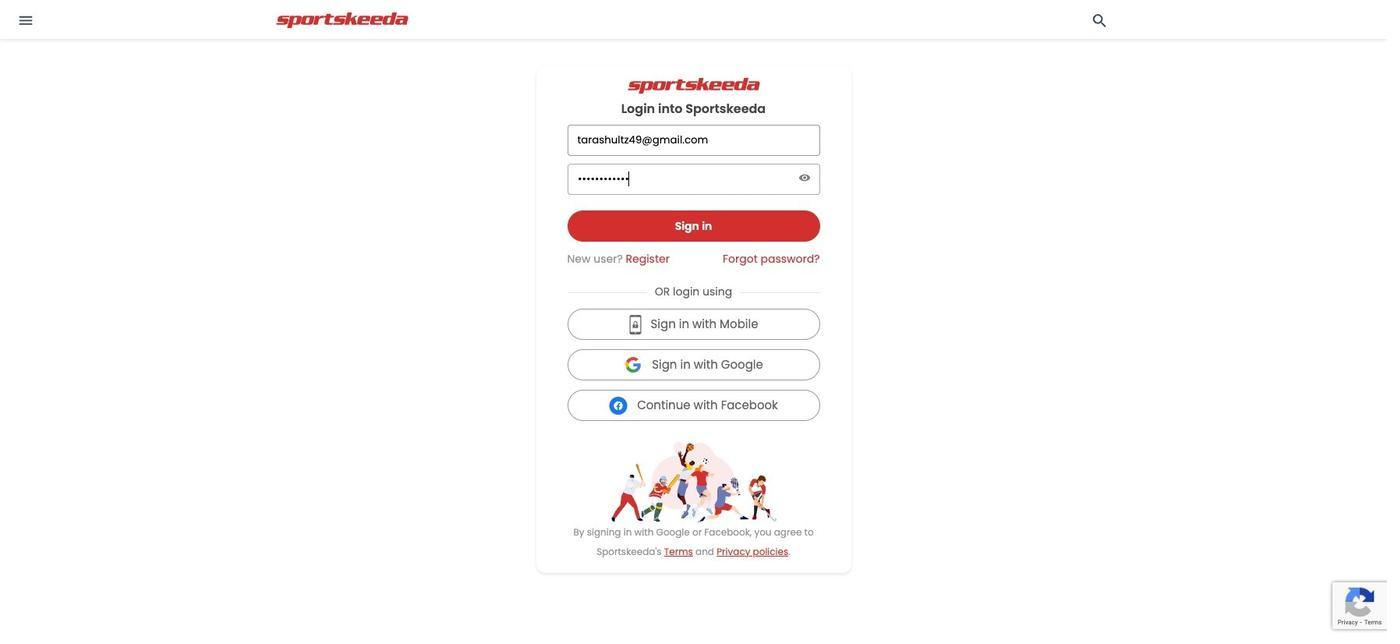 Task type: vqa. For each thing, say whether or not it's contained in the screenshot.
sports news image
yes



Task type: describe. For each thing, give the bounding box(es) containing it.
sports news image
[[265, 12, 421, 28]]



Task type: locate. For each thing, give the bounding box(es) containing it.
btn menu image
[[19, 16, 33, 25]]

Password password field
[[577, 165, 796, 194]]

show password image
[[799, 174, 811, 182]]

Email text field
[[576, 126, 812, 155]]



